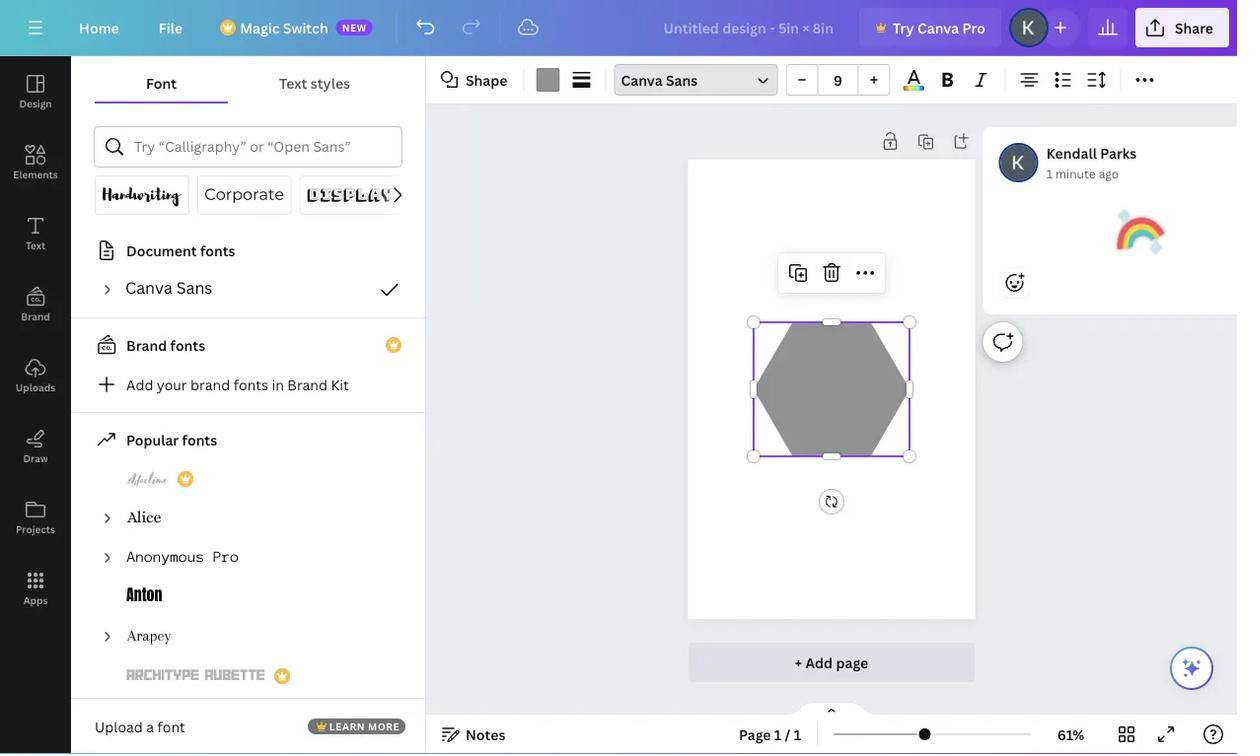 Task type: locate. For each thing, give the bounding box(es) containing it.
text styles
[[279, 74, 350, 92]]

kendall parks 1 minute ago
[[1047, 145, 1137, 183]]

canva assistant image
[[1180, 657, 1204, 681]]

1 vertical spatial add
[[806, 654, 833, 673]]

minute
[[1056, 166, 1096, 183]]

0 horizontal spatial canva
[[621, 71, 663, 89]]

2 horizontal spatial brand
[[287, 375, 328, 394]]

notes
[[466, 726, 506, 745]]

brand up the uploads button
[[21, 310, 50, 323]]

handwriting image
[[103, 184, 182, 207]]

learn more
[[329, 720, 400, 734]]

add right +
[[806, 654, 833, 673]]

text up the "brand" button
[[26, 239, 46, 252]]

uploads
[[16, 381, 55, 394]]

upload
[[95, 718, 143, 736]]

anonymous pro image
[[126, 547, 239, 570]]

2 vertical spatial brand
[[287, 375, 328, 394]]

0 horizontal spatial brand
[[21, 310, 50, 323]]

61% button
[[1039, 719, 1103, 751]]

your
[[157, 375, 187, 394]]

1 horizontal spatial text
[[279, 74, 307, 92]]

1 right the /
[[794, 726, 801, 745]]

0 vertical spatial brand
[[21, 310, 50, 323]]

1 inside kendall parks 1 minute ago
[[1047, 166, 1053, 183]]

1 left the /
[[774, 726, 782, 745]]

text inside side panel tab list
[[26, 239, 46, 252]]

1 vertical spatial text
[[26, 239, 46, 252]]

upload a font
[[95, 718, 185, 736]]

0 horizontal spatial 1
[[774, 726, 782, 745]]

try
[[893, 18, 914, 37]]

page
[[836, 654, 869, 673]]

fonts for popular fonts
[[182, 431, 217, 449]]

0 vertical spatial add
[[126, 375, 153, 394]]

fonts left 'in'
[[234, 375, 268, 394]]

fonts
[[200, 241, 235, 260], [170, 336, 205, 355], [234, 375, 268, 394], [182, 431, 217, 449]]

magic
[[240, 18, 280, 37]]

home
[[79, 18, 119, 37]]

brand up your
[[126, 336, 167, 355]]

brand fonts
[[126, 336, 205, 355]]

ago
[[1099, 166, 1119, 183]]

popular
[[126, 431, 179, 449]]

fonts right popular
[[182, 431, 217, 449]]

0 vertical spatial canva
[[918, 18, 959, 37]]

canva
[[918, 18, 959, 37], [621, 71, 663, 89]]

design button
[[0, 56, 71, 127]]

text left styles
[[279, 74, 307, 92]]

add your brand fonts in brand kit
[[126, 375, 349, 394]]

draw button
[[0, 412, 71, 483]]

page 1 / 1
[[739, 726, 801, 745]]

1 horizontal spatial canva
[[918, 18, 959, 37]]

corporate image
[[205, 184, 284, 207]]

1 horizontal spatial add
[[806, 654, 833, 673]]

alice image
[[126, 507, 162, 531]]

1 horizontal spatial brand
[[126, 336, 167, 355]]

0 vertical spatial text
[[279, 74, 307, 92]]

fonts up your
[[170, 336, 205, 355]]

0 horizontal spatial add
[[126, 375, 153, 394]]

0 horizontal spatial text
[[26, 239, 46, 252]]

1 left minute
[[1047, 166, 1053, 183]]

kendall
[[1047, 145, 1097, 163]]

fonts for document fonts
[[200, 241, 235, 260]]

brand for brand fonts
[[126, 336, 167, 355]]

canva right try
[[918, 18, 959, 37]]

fonts right document
[[200, 241, 235, 260]]

group
[[786, 64, 891, 96]]

draw
[[23, 452, 48, 465]]

2 horizontal spatial 1
[[1047, 166, 1053, 183]]

#919191 image
[[536, 68, 560, 92], [536, 68, 560, 92]]

file button
[[143, 8, 199, 47]]

1 vertical spatial brand
[[126, 336, 167, 355]]

1 vertical spatial canva
[[621, 71, 663, 89]]

add left your
[[126, 375, 153, 394]]

new
[[342, 21, 367, 34]]

brand inside button
[[21, 310, 50, 323]]

more
[[368, 720, 400, 734]]

document
[[126, 241, 197, 260]]

canva left the sans
[[621, 71, 663, 89]]

canva inside dropdown button
[[621, 71, 663, 89]]

home link
[[63, 8, 135, 47]]

parks
[[1101, 145, 1137, 163]]

text
[[279, 74, 307, 92], [26, 239, 46, 252]]

learn
[[329, 720, 365, 734]]

1
[[1047, 166, 1053, 183], [774, 726, 782, 745], [794, 726, 801, 745]]

add
[[126, 375, 153, 394], [806, 654, 833, 673]]

+
[[795, 654, 802, 673]]

kendall parks list
[[983, 127, 1237, 378]]

sans
[[666, 71, 698, 89]]

canva sans image
[[126, 278, 213, 302]]

brand
[[21, 310, 50, 323], [126, 336, 167, 355], [287, 375, 328, 394]]

expressing gratitude image
[[1118, 208, 1165, 256]]

brand right 'in'
[[287, 375, 328, 394]]

document fonts
[[126, 241, 235, 260]]



Task type: vqa. For each thing, say whether or not it's contained in the screenshot.
the Upload a font
yes



Task type: describe. For each thing, give the bounding box(es) containing it.
canva inside button
[[918, 18, 959, 37]]

canva sans button
[[614, 64, 778, 96]]

switch
[[283, 18, 328, 37]]

font button
[[95, 64, 228, 102]]

1 horizontal spatial 1
[[794, 726, 801, 745]]

display image
[[307, 184, 394, 207]]

font
[[146, 74, 177, 92]]

font
[[157, 718, 185, 736]]

elements
[[13, 168, 58, 181]]

anton image
[[126, 586, 162, 610]]

file
[[159, 18, 183, 37]]

elements button
[[0, 127, 71, 198]]

canva sans
[[621, 71, 698, 89]]

+ add page
[[795, 654, 869, 673]]

kit
[[331, 375, 349, 394]]

projects
[[16, 523, 55, 536]]

brand
[[191, 375, 230, 394]]

Design title text field
[[648, 8, 852, 47]]

side panel tab list
[[0, 56, 71, 625]]

color range image
[[904, 86, 925, 91]]

architype aubette image
[[126, 665, 266, 689]]

brand button
[[0, 269, 71, 340]]

shape
[[466, 71, 508, 89]]

share
[[1175, 18, 1214, 37]]

/
[[785, 726, 791, 745]]

try canva pro button
[[860, 8, 1001, 47]]

uploads button
[[0, 340, 71, 412]]

in
[[272, 375, 284, 394]]

61%
[[1058, 726, 1085, 745]]

text button
[[0, 198, 71, 269]]

shape button
[[434, 64, 516, 96]]

try canva pro
[[893, 18, 986, 37]]

brand for brand
[[21, 310, 50, 323]]

+ add page button
[[688, 643, 976, 683]]

add inside button
[[806, 654, 833, 673]]

text for text
[[26, 239, 46, 252]]

apps button
[[0, 554, 71, 625]]

show pages image
[[785, 702, 879, 717]]

learn more button
[[308, 719, 406, 735]]

a
[[146, 718, 154, 736]]

pro
[[963, 18, 986, 37]]

Try "Calligraphy" or "Open Sans" search field
[[134, 128, 389, 166]]

notes button
[[434, 719, 514, 751]]

– – number field
[[824, 71, 852, 89]]

arapey image
[[126, 626, 172, 649]]

styles
[[311, 74, 350, 92]]

design
[[19, 97, 52, 110]]

text for text styles
[[279, 74, 307, 92]]

fonts for brand fonts
[[170, 336, 205, 355]]

share button
[[1136, 8, 1230, 47]]

advetime image
[[126, 468, 170, 491]]

page
[[739, 726, 771, 745]]

projects button
[[0, 483, 71, 554]]

magic switch
[[240, 18, 328, 37]]

main menu bar
[[0, 0, 1237, 56]]

text styles button
[[228, 64, 402, 102]]

apps
[[23, 594, 48, 607]]

popular fonts
[[126, 431, 217, 449]]



